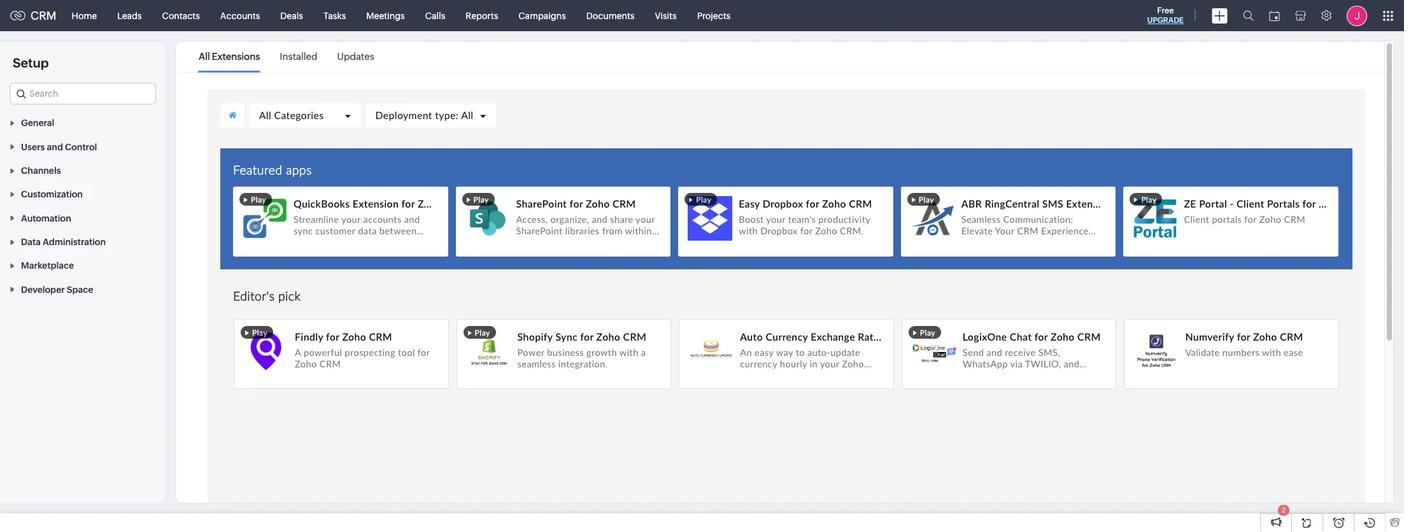 Task type: vqa. For each thing, say whether or not it's contained in the screenshot.
SIZE field
no



Task type: locate. For each thing, give the bounding box(es) containing it.
channels
[[21, 166, 61, 176]]

accounts link
[[210, 0, 270, 31]]

calls link
[[415, 0, 456, 31]]

data administration
[[21, 237, 106, 247]]

developer space button
[[0, 277, 166, 301]]

data administration button
[[0, 230, 166, 254]]

all extensions link
[[199, 42, 260, 71]]

leads
[[117, 11, 142, 21]]

general
[[21, 118, 54, 128]]

all
[[199, 51, 210, 62]]

create menu image
[[1212, 8, 1228, 23]]

None field
[[10, 83, 156, 104]]

deals
[[281, 11, 303, 21]]

users
[[21, 142, 45, 152]]

search element
[[1236, 0, 1262, 31]]

all extensions
[[199, 51, 260, 62]]

contacts
[[162, 11, 200, 21]]

meetings
[[367, 11, 405, 21]]

installed
[[280, 51, 318, 62]]

reports
[[466, 11, 498, 21]]

data
[[21, 237, 41, 247]]

developer space
[[21, 285, 93, 295]]

installed link
[[280, 42, 318, 71]]

search image
[[1244, 10, 1254, 21]]

developer
[[21, 285, 65, 295]]

profile image
[[1347, 5, 1368, 26]]

and
[[47, 142, 63, 152]]

accounts
[[220, 11, 260, 21]]

channels button
[[0, 158, 166, 182]]

campaigns
[[519, 11, 566, 21]]

leads link
[[107, 0, 152, 31]]

visits link
[[645, 0, 687, 31]]



Task type: describe. For each thing, give the bounding box(es) containing it.
customization
[[21, 189, 83, 200]]

meetings link
[[356, 0, 415, 31]]

projects link
[[687, 0, 741, 31]]

profile element
[[1340, 0, 1375, 31]]

administration
[[43, 237, 106, 247]]

create menu element
[[1205, 0, 1236, 31]]

Search text field
[[10, 83, 155, 104]]

free upgrade
[[1148, 6, 1184, 25]]

deals link
[[270, 0, 313, 31]]

updates link
[[337, 42, 374, 71]]

customization button
[[0, 182, 166, 206]]

space
[[67, 285, 93, 295]]

marketplace
[[21, 261, 74, 271]]

reports link
[[456, 0, 509, 31]]

automation button
[[0, 206, 166, 230]]

marketplace button
[[0, 254, 166, 277]]

automation
[[21, 213, 71, 223]]

documents link
[[576, 0, 645, 31]]

extensions
[[212, 51, 260, 62]]

tasks link
[[313, 0, 356, 31]]

calls
[[425, 11, 445, 21]]

documents
[[587, 11, 635, 21]]

tasks
[[324, 11, 346, 21]]

2
[[1282, 506, 1286, 514]]

calendar image
[[1270, 11, 1280, 21]]

users and control button
[[0, 135, 166, 158]]

control
[[65, 142, 97, 152]]

setup
[[13, 55, 49, 70]]

campaigns link
[[509, 0, 576, 31]]

free
[[1158, 6, 1174, 15]]

home link
[[62, 0, 107, 31]]

projects
[[697, 11, 731, 21]]

crm link
[[10, 9, 56, 22]]

contacts link
[[152, 0, 210, 31]]

visits
[[655, 11, 677, 21]]

updates
[[337, 51, 374, 62]]

crm
[[31, 9, 56, 22]]

users and control
[[21, 142, 97, 152]]

home
[[72, 11, 97, 21]]

general button
[[0, 111, 166, 135]]

upgrade
[[1148, 16, 1184, 25]]



